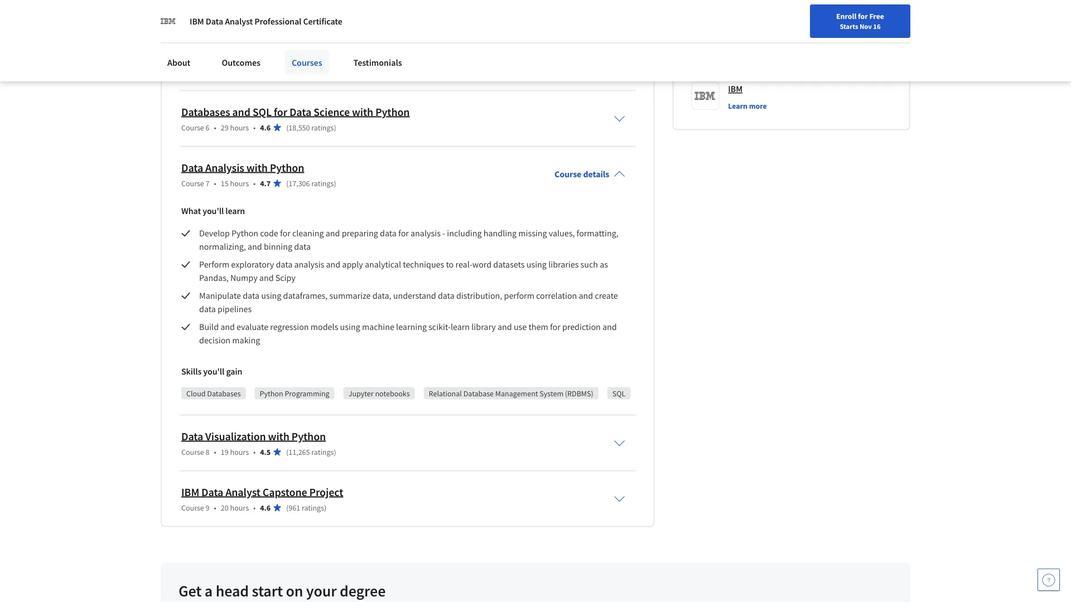 Task type: locate. For each thing, give the bounding box(es) containing it.
-
[[442, 228, 445, 239]]

4.6 for analyst
[[260, 503, 271, 513]]

) right '961'
[[324, 503, 326, 513]]

) right 11,265 on the bottom left
[[334, 447, 336, 457]]

using left libraries
[[526, 259, 547, 270]]

2 horizontal spatial using
[[526, 259, 547, 270]]

ratings right 33,855
[[311, 11, 334, 21]]

• down ibm data analyst capstone project
[[253, 503, 256, 513]]

for
[[858, 11, 868, 21], [254, 49, 267, 63], [274, 105, 287, 119], [280, 228, 290, 239], [398, 228, 409, 239], [550, 322, 560, 333]]

analyst up 20
[[225, 485, 260, 499]]

1 vertical spatial project
[[309, 485, 343, 499]]

0 vertical spatial 4.5
[[256, 67, 267, 77]]

summarize
[[329, 290, 371, 301]]

0 horizontal spatial analysis
[[294, 259, 324, 270]]

science up ( 18,550 ratings )
[[314, 105, 350, 119]]

1 horizontal spatial learn
[[451, 322, 470, 333]]

relational
[[429, 388, 462, 399]]

2 horizontal spatial with
[[352, 105, 373, 119]]

•
[[214, 11, 216, 21], [253, 11, 256, 21], [214, 122, 216, 132], [253, 122, 256, 132], [214, 178, 216, 188], [253, 178, 256, 188], [214, 447, 216, 457], [253, 447, 256, 457], [214, 503, 216, 513], [253, 503, 256, 513]]

analysis left the -
[[411, 228, 441, 239]]

1 vertical spatial databases
[[207, 388, 241, 399]]

0 vertical spatial project
[[218, 49, 252, 63]]

course inside dropdown button
[[555, 169, 581, 180]]

analysis
[[205, 161, 244, 175]]

course
[[181, 11, 204, 21], [181, 67, 204, 77], [181, 122, 204, 132], [555, 169, 581, 180], [181, 178, 204, 188], [181, 447, 204, 457], [181, 503, 204, 513]]

you'll
[[203, 206, 224, 217], [203, 366, 224, 377]]

( right 4.7
[[286, 178, 289, 188]]

hours right 15
[[230, 178, 249, 188]]

data right preparing
[[380, 228, 397, 239]]

develop python code for cleaning and preparing data for analysis - including handling missing values, formatting, normalizing, and binning data
[[199, 228, 620, 252]]

and right cleaning
[[326, 228, 340, 239]]

1 horizontal spatial project
[[309, 485, 343, 499]]

sql right (rdbms)
[[612, 388, 626, 399]]

course left the 5
[[181, 67, 204, 77]]

and up course 6 • 29 hours •
[[232, 105, 250, 119]]

)
[[334, 11, 336, 21], [326, 67, 328, 77], [334, 122, 336, 132], [334, 178, 336, 188], [334, 447, 336, 457], [324, 503, 326, 513]]

• right the 6
[[214, 122, 216, 132]]

testimonials
[[353, 57, 402, 68]]

pandas,
[[199, 272, 229, 284]]

course left 9
[[181, 503, 204, 513]]

python project for data science link
[[181, 49, 330, 63]]

4.6 down ibm data analyst capstone project
[[260, 503, 271, 513]]

2 vertical spatial with
[[268, 429, 289, 443]]

16
[[873, 22, 881, 31]]

to
[[446, 259, 454, 270]]

analyst for professional
[[225, 16, 253, 27]]

4
[[206, 11, 210, 21]]

ratings right '961'
[[302, 503, 324, 513]]

ibm up learn
[[728, 83, 742, 95]]

1 vertical spatial with
[[246, 161, 268, 175]]

0 vertical spatial science
[[294, 49, 330, 63]]

1 horizontal spatial analysis
[[411, 228, 441, 239]]

data up 3,684
[[270, 49, 291, 63]]

using inside perform exploratory data analysis and apply analytical techniques to real-word datasets using libraries such as pandas, numpy and scipy
[[526, 259, 547, 270]]

1 vertical spatial using
[[261, 290, 281, 301]]

cloud
[[186, 388, 206, 399]]

you'll left gain
[[203, 366, 224, 377]]

hours down python project for data science link
[[226, 67, 245, 77]]

(rdbms)
[[565, 388, 593, 399]]

course left 7 at the top
[[181, 178, 204, 188]]

normalizing,
[[199, 241, 246, 252]]

3 4.6 from the top
[[260, 503, 271, 513]]

courses link
[[285, 50, 329, 75]]

data up build
[[199, 304, 216, 315]]

your
[[777, 13, 792, 23], [306, 581, 337, 601]]

course left '4'
[[181, 11, 204, 21]]

0 horizontal spatial sql
[[253, 105, 272, 119]]

• right 29
[[253, 122, 256, 132]]

8
[[221, 67, 225, 77], [206, 447, 210, 457]]

data down cleaning
[[294, 241, 311, 252]]

prediction
[[562, 322, 601, 333]]

get a head start on your degree
[[179, 581, 386, 601]]

hours right 29
[[230, 122, 249, 132]]

libraries
[[548, 259, 579, 270]]

4.6 left 33,855
[[260, 11, 271, 21]]

0 horizontal spatial 8
[[206, 447, 210, 457]]

data inside perform exploratory data analysis and apply analytical techniques to real-word datasets using libraries such as pandas, numpy and scipy
[[276, 259, 292, 270]]

ratings right 18,550
[[311, 122, 334, 132]]

4.6 for sql
[[260, 122, 271, 132]]

hours right 20
[[230, 503, 249, 513]]

learn more
[[728, 101, 767, 111]]

missing
[[518, 228, 547, 239]]

databases and sql for data science with python
[[181, 105, 410, 119]]

develop
[[199, 228, 230, 239]]

course left details at the top right of the page
[[555, 169, 581, 180]]

certificate
[[303, 16, 342, 27]]

code
[[260, 228, 278, 239]]

learn left library
[[451, 322, 470, 333]]

ibm up course 9 • 20 hours •
[[181, 485, 199, 499]]

with up 4.7
[[246, 161, 268, 175]]

4.5 down python project for data science at the top left of the page
[[256, 67, 267, 77]]

distribution,
[[456, 290, 502, 301]]

testimonials link
[[347, 50, 409, 75]]

1 vertical spatial science
[[314, 105, 350, 119]]

capstone
[[263, 485, 307, 499]]

databases up the 6
[[181, 105, 230, 119]]

5
[[206, 67, 210, 77]]

python
[[181, 49, 216, 63], [375, 105, 410, 119], [270, 161, 304, 175], [232, 228, 258, 239], [260, 388, 283, 399], [292, 429, 326, 443]]

sql up course 6 • 29 hours •
[[253, 105, 272, 119]]

analyst right '4'
[[225, 16, 253, 27]]

9
[[206, 503, 210, 513]]

python up 17,306
[[270, 161, 304, 175]]

find your new career
[[761, 13, 831, 23]]

learn
[[226, 206, 245, 217], [451, 322, 470, 333]]

database
[[463, 388, 494, 399]]

data up 18,550
[[289, 105, 311, 119]]

29
[[221, 122, 229, 132]]

course 4 • 25 hours •
[[181, 11, 256, 21]]

8 right the 5
[[221, 67, 225, 77]]

and left create
[[579, 290, 593, 301]]

data visualization with python
[[181, 429, 326, 443]]

using right models
[[340, 322, 360, 333]]

hours for analysis
[[230, 178, 249, 188]]

with for data analysis with python
[[246, 161, 268, 175]]

• right 25
[[253, 11, 256, 21]]

you'll right what
[[203, 206, 224, 217]]

handling
[[484, 228, 517, 239]]

( 11,265 ratings )
[[286, 447, 336, 457]]

( down databases and sql for data science with python link
[[286, 122, 289, 132]]

science
[[294, 49, 330, 63], [314, 105, 350, 119]]

jupyter
[[348, 388, 374, 399]]

0 horizontal spatial project
[[218, 49, 252, 63]]

english button
[[837, 0, 904, 36]]

0 vertical spatial analyst
[[225, 16, 253, 27]]

1 vertical spatial sql
[[612, 388, 626, 399]]

data up 9
[[201, 485, 223, 499]]

learn down 15
[[226, 206, 245, 217]]

ibm left '4'
[[190, 16, 204, 27]]

( for data
[[286, 503, 289, 513]]

4.5 down data visualization with python
[[260, 447, 271, 457]]

1 horizontal spatial using
[[340, 322, 360, 333]]

( 17,306 ratings )
[[286, 178, 336, 188]]

0 horizontal spatial learn
[[226, 206, 245, 217]]

course for course 6 • 29 hours •
[[181, 122, 204, 132]]

you'll for learn
[[203, 206, 224, 217]]

dataframes,
[[283, 290, 328, 301]]

0 vertical spatial your
[[777, 13, 792, 23]]

cleaning
[[292, 228, 324, 239]]

about
[[167, 57, 190, 68]]

skills you'll gain
[[181, 366, 242, 377]]

2 vertical spatial 4.6
[[260, 503, 271, 513]]

0 vertical spatial using
[[526, 259, 547, 270]]

19
[[221, 447, 229, 457]]

( down 'capstone'
[[286, 503, 289, 513]]

) right 18,550
[[334, 122, 336, 132]]

hours for visualization
[[230, 447, 249, 457]]

ratings
[[311, 11, 334, 21], [304, 67, 326, 77], [311, 122, 334, 132], [311, 178, 334, 188], [311, 447, 334, 457], [302, 503, 324, 513]]

course left 19
[[181, 447, 204, 457]]

1 vertical spatial analysis
[[294, 259, 324, 270]]

17,306
[[289, 178, 310, 188]]

hours right 19
[[230, 447, 249, 457]]

0 horizontal spatial with
[[246, 161, 268, 175]]

course 5
[[181, 67, 210, 77]]

0 vertical spatial ibm
[[190, 16, 204, 27]]

0 vertical spatial you'll
[[203, 206, 224, 217]]

1 vertical spatial you'll
[[203, 366, 224, 377]]

project up ( 961 ratings )
[[309, 485, 343, 499]]

analysis inside perform exploratory data analysis and apply analytical techniques to real-word datasets using libraries such as pandas, numpy and scipy
[[294, 259, 324, 270]]

with up 11,265 on the bottom left
[[268, 429, 289, 443]]

notebooks
[[375, 388, 410, 399]]

and up decision
[[220, 322, 235, 333]]

formatting,
[[577, 228, 618, 239]]

regression
[[270, 322, 309, 333]]

None search field
[[159, 7, 427, 29]]

1 vertical spatial learn
[[451, 322, 470, 333]]

0 vertical spatial analysis
[[411, 228, 441, 239]]

) right 17,306
[[334, 178, 336, 188]]

25
[[221, 11, 229, 21]]

( left certificate
[[286, 11, 289, 21]]

0 vertical spatial databases
[[181, 105, 230, 119]]

0 horizontal spatial your
[[306, 581, 337, 601]]

ratings for data analysis with python
[[311, 178, 334, 188]]

hours for and
[[230, 122, 249, 132]]

analysis up scipy
[[294, 259, 324, 270]]

ratings right 11,265 on the bottom left
[[311, 447, 334, 457]]

• down data visualization with python link
[[253, 447, 256, 457]]

ibm data analyst capstone project link
[[181, 485, 343, 499]]

( down data visualization with python link
[[286, 447, 289, 457]]

course left the 6
[[181, 122, 204, 132]]

2 vertical spatial ibm
[[181, 485, 199, 499]]

2 vertical spatial using
[[340, 322, 360, 333]]

( for visualization
[[286, 447, 289, 457]]

science up ( 3,684 ratings )
[[294, 49, 330, 63]]

1 vertical spatial 4.6
[[260, 122, 271, 132]]

analytical
[[365, 259, 401, 270]]

33,855
[[289, 11, 310, 21]]

with down testimonials
[[352, 105, 373, 119]]

head
[[216, 581, 249, 601]]

project up 8 hours
[[218, 49, 252, 63]]

ratings right 3,684
[[304, 67, 326, 77]]

courses
[[292, 57, 322, 68]]

• left 4.7
[[253, 178, 256, 188]]

python left the programming at left
[[260, 388, 283, 399]]

you'll for gain
[[203, 366, 224, 377]]

python left code
[[232, 228, 258, 239]]

0 vertical spatial sql
[[253, 105, 272, 119]]

3,684
[[285, 67, 302, 77]]

1 horizontal spatial with
[[268, 429, 289, 443]]

1 vertical spatial analyst
[[225, 485, 260, 499]]

data down numpy in the left of the page
[[243, 290, 259, 301]]

what you'll learn
[[181, 206, 245, 217]]

) right 33,855
[[334, 11, 336, 21]]

data up scipy
[[276, 259, 292, 270]]

on
[[286, 581, 303, 601]]

course for course details
[[555, 169, 581, 180]]

with for data visualization with python
[[268, 429, 289, 443]]

analyst
[[225, 16, 253, 27], [225, 485, 260, 499]]

0 horizontal spatial using
[[261, 290, 281, 301]]

2 4.6 from the top
[[260, 122, 271, 132]]

your right on
[[306, 581, 337, 601]]

as
[[600, 259, 608, 270]]

databases down gain
[[207, 388, 241, 399]]

0 vertical spatial 8
[[221, 67, 225, 77]]

1 vertical spatial ibm
[[728, 83, 742, 95]]

datasets
[[493, 259, 525, 270]]

your right "find"
[[777, 13, 792, 23]]

0 vertical spatial 4.6
[[260, 11, 271, 21]]

ibm data analyst professional certificate
[[190, 16, 342, 27]]

ratings right 17,306
[[311, 178, 334, 188]]

hours
[[230, 11, 249, 21], [226, 67, 245, 77], [230, 122, 249, 132], [230, 178, 249, 188], [230, 447, 249, 457], [230, 503, 249, 513]]

and up exploratory
[[248, 241, 262, 252]]

8 left 19
[[206, 447, 210, 457]]

data
[[380, 228, 397, 239], [294, 241, 311, 252], [276, 259, 292, 270], [243, 290, 259, 301], [438, 290, 455, 301], [199, 304, 216, 315]]

what
[[181, 206, 201, 217]]

ibm for ibm data analyst professional certificate
[[190, 16, 204, 27]]

more
[[749, 101, 767, 111]]

manipulate
[[199, 290, 241, 301]]

ibm for ibm
[[728, 83, 742, 95]]

4.6 left 18,550
[[260, 122, 271, 132]]

course for course 8 • 19 hours •
[[181, 447, 204, 457]]



Task type: describe. For each thing, give the bounding box(es) containing it.
1 horizontal spatial 8
[[221, 67, 225, 77]]

starts
[[840, 22, 858, 31]]

understand
[[393, 290, 436, 301]]

using inside manipulate data using dataframes, summarize data, understand data distribution, perform correlation and create data pipelines
[[261, 290, 281, 301]]

including
[[447, 228, 482, 239]]

databases and sql for data science with python link
[[181, 105, 410, 119]]

create
[[595, 290, 618, 301]]

python up ( 11,265 ratings )
[[292, 429, 326, 443]]

binning
[[264, 241, 292, 252]]

8 hours
[[221, 67, 245, 77]]

course for course 9 • 20 hours •
[[181, 503, 204, 513]]

new
[[794, 13, 808, 23]]

course 6 • 29 hours •
[[181, 122, 256, 132]]

correlation
[[536, 290, 577, 301]]

degree
[[340, 581, 386, 601]]

ibm image
[[161, 13, 176, 29]]

outcomes link
[[215, 50, 267, 75]]

help center image
[[1042, 573, 1055, 587]]

course for course 7 • 15 hours •
[[181, 178, 204, 188]]

1 horizontal spatial sql
[[612, 388, 626, 399]]

data,
[[372, 290, 391, 301]]

ratings for ibm data analyst capstone project
[[302, 503, 324, 513]]

• left 19
[[214, 447, 216, 457]]

( for analysis
[[286, 178, 289, 188]]

0 vertical spatial learn
[[226, 206, 245, 217]]

) for data analysis with python
[[334, 178, 336, 188]]

ratings for databases and sql for data science with python
[[311, 122, 334, 132]]

20
[[221, 503, 229, 513]]

management
[[495, 388, 538, 399]]

exploratory
[[231, 259, 274, 270]]

• right 7 at the top
[[214, 178, 216, 188]]

) right courses at the left of page
[[326, 67, 328, 77]]

hours right 25
[[230, 11, 249, 21]]

scikit-
[[429, 322, 451, 333]]

961
[[289, 503, 300, 513]]

ratings for data visualization with python
[[311, 447, 334, 457]]

) for databases and sql for data science with python
[[334, 122, 336, 132]]

free
[[869, 11, 884, 21]]

data up the course 8 • 19 hours •
[[181, 429, 203, 443]]

) for ibm data analyst capstone project
[[324, 503, 326, 513]]

learn more button
[[728, 100, 767, 111]]

decision
[[199, 335, 230, 346]]

manipulate data using dataframes, summarize data, understand data distribution, perform correlation and create data pipelines
[[199, 290, 620, 315]]

perform exploratory data analysis and apply analytical techniques to real-word datasets using libraries such as pandas, numpy and scipy
[[199, 259, 610, 284]]

values,
[[549, 228, 575, 239]]

numpy
[[230, 272, 258, 284]]

learn inside build and evaluate regression models using machine learning scikit-learn library and use them for prediction and decision making
[[451, 322, 470, 333]]

use
[[514, 322, 527, 333]]

• right '4'
[[214, 11, 216, 21]]

data analysis with python link
[[181, 161, 304, 175]]

and left scipy
[[259, 272, 274, 284]]

ibm link
[[728, 82, 742, 96]]

course 7 • 15 hours •
[[181, 178, 256, 188]]

find your new career link
[[756, 11, 837, 25]]

and left "apply"
[[326, 259, 340, 270]]

data up the course 7 • 15 hours •
[[181, 161, 203, 175]]

machine
[[362, 322, 394, 333]]

and left use
[[498, 322, 512, 333]]

build
[[199, 322, 219, 333]]

0 vertical spatial with
[[352, 105, 373, 119]]

evaluate
[[237, 322, 268, 333]]

( 961 ratings )
[[286, 503, 326, 513]]

( 3,684 ratings )
[[282, 67, 328, 77]]

python programming
[[260, 388, 330, 399]]

show notifications image
[[920, 14, 934, 27]]

hours for data
[[230, 503, 249, 513]]

enroll
[[836, 11, 856, 21]]

1 vertical spatial 8
[[206, 447, 210, 457]]

find
[[761, 13, 776, 23]]

course for course 4 • 25 hours •
[[181, 11, 204, 21]]

1 horizontal spatial your
[[777, 13, 792, 23]]

course for course 5
[[181, 67, 204, 77]]

skills
[[181, 366, 202, 377]]

6
[[206, 122, 210, 132]]

for inside enroll for free starts nov 16
[[858, 11, 868, 21]]

) for data visualization with python
[[334, 447, 336, 457]]

library
[[472, 322, 496, 333]]

course 9 • 20 hours •
[[181, 503, 256, 513]]

career
[[810, 13, 831, 23]]

techniques
[[403, 259, 444, 270]]

pipelines
[[218, 304, 252, 315]]

1 4.6 from the top
[[260, 11, 271, 21]]

1 vertical spatial 4.5
[[260, 447, 271, 457]]

real-
[[455, 259, 472, 270]]

course details
[[555, 169, 609, 180]]

visualization
[[205, 429, 266, 443]]

cloud databases
[[186, 388, 241, 399]]

for inside build and evaluate regression models using machine learning scikit-learn library and use them for prediction and decision making
[[550, 322, 560, 333]]

1 vertical spatial your
[[306, 581, 337, 601]]

using inside build and evaluate regression models using machine learning scikit-learn library and use them for prediction and decision making
[[340, 322, 360, 333]]

ibm for ibm data analyst capstone project
[[181, 485, 199, 499]]

and inside manipulate data using dataframes, summarize data, understand data distribution, perform correlation and create data pipelines
[[579, 290, 593, 301]]

and right prediction
[[602, 322, 617, 333]]

perform
[[504, 290, 534, 301]]

programming
[[285, 388, 330, 399]]

get
[[179, 581, 202, 601]]

data down to
[[438, 290, 455, 301]]

( for and
[[286, 122, 289, 132]]

about link
[[161, 50, 197, 75]]

analysis inside develop python code for cleaning and preparing data for analysis - including handling missing values, formatting, normalizing, and binning data
[[411, 228, 441, 239]]

python down testimonials link in the top of the page
[[375, 105, 410, 119]]

professional
[[255, 16, 301, 27]]

making
[[232, 335, 260, 346]]

nov
[[860, 22, 872, 31]]

preparing
[[342, 228, 378, 239]]

course details button
[[546, 153, 634, 195]]

python project for data science
[[181, 49, 330, 63]]

learning
[[396, 322, 427, 333]]

18,550
[[289, 122, 310, 132]]

word
[[472, 259, 492, 270]]

scipy
[[275, 272, 296, 284]]

ibm data analyst capstone project
[[181, 485, 343, 499]]

analyst for capstone
[[225, 485, 260, 499]]

data visualization with python link
[[181, 429, 326, 443]]

python inside develop python code for cleaning and preparing data for analysis - including handling missing values, formatting, normalizing, and binning data
[[232, 228, 258, 239]]

7
[[206, 178, 210, 188]]

python up course 5
[[181, 49, 216, 63]]

( left courses link
[[282, 67, 285, 77]]

data right ibm image
[[206, 16, 223, 27]]

such
[[580, 259, 598, 270]]

gain
[[226, 366, 242, 377]]

models
[[311, 322, 338, 333]]

• right 9
[[214, 503, 216, 513]]



Task type: vqa. For each thing, say whether or not it's contained in the screenshot.
top University
no



